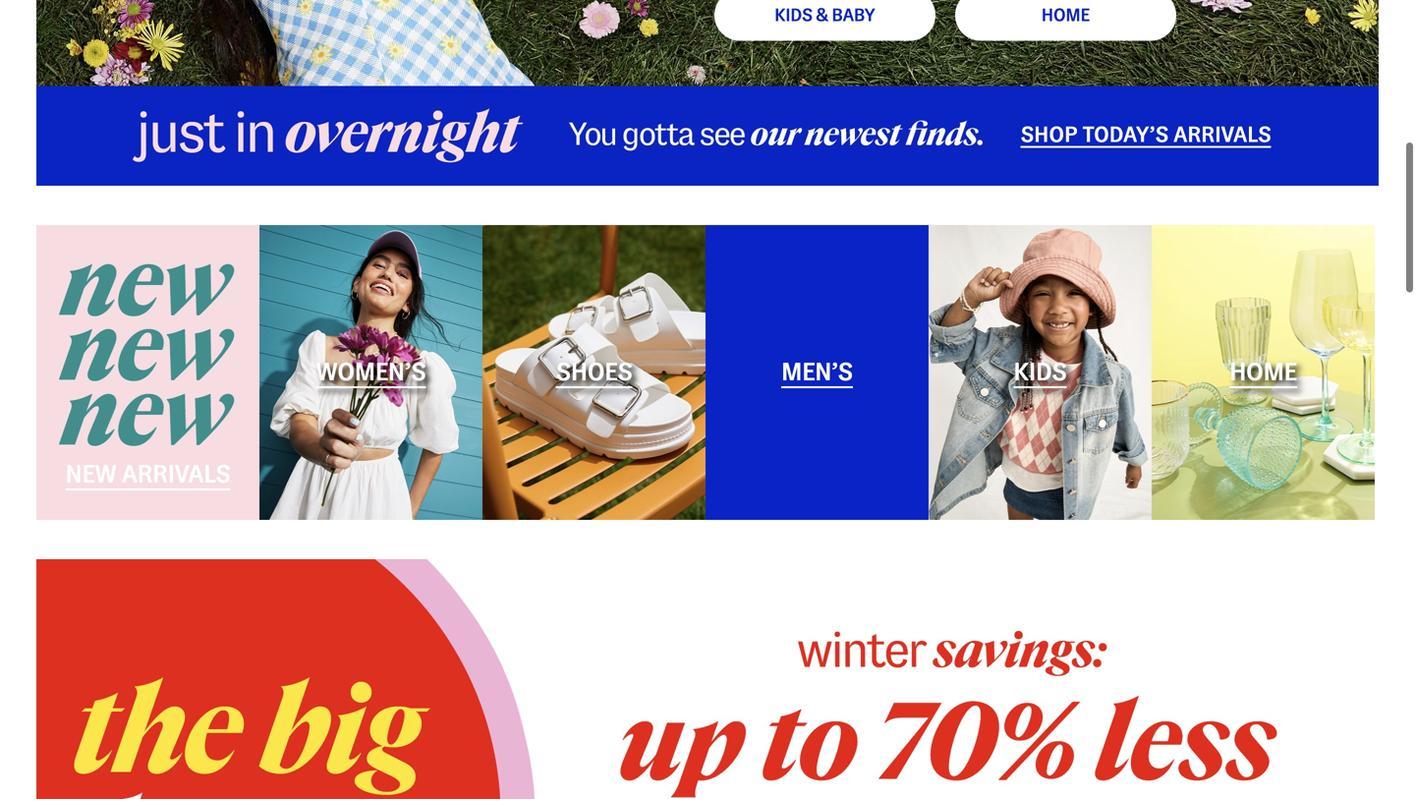 Task type: vqa. For each thing, say whether or not it's contained in the screenshot.
Men's link
yes



Task type: describe. For each thing, give the bounding box(es) containing it.
arrivals
[[122, 460, 230, 487]]

kids & baby link
[[714, 0, 935, 41]]

men's link
[[706, 225, 929, 520]]

men's
[[782, 358, 853, 385]]

new arrivals link
[[36, 225, 259, 520]]

shoes
[[556, 358, 632, 385]]

0 horizontal spatial home
[[1042, 6, 1090, 25]]

new arrivals
[[65, 460, 230, 487]]

kids for kids
[[1014, 358, 1067, 385]]

shop today's arrivals
[[1021, 123, 1272, 146]]

&
[[816, 6, 828, 25]]

baby
[[832, 6, 875, 25]]

shop today's arrivals link
[[1021, 123, 1272, 148]]

women's link
[[259, 225, 483, 520]]

just in overnight. you've gotta see our newest finds. image
[[36, 86, 1379, 186]]

kids for kids & baby
[[775, 6, 813, 25]]



Task type: locate. For each thing, give the bounding box(es) containing it.
0 vertical spatial home link
[[955, 0, 1176, 41]]

1 horizontal spatial kids
[[1014, 358, 1067, 385]]

kids & baby
[[775, 6, 875, 25]]

arrivals
[[1174, 123, 1272, 146]]

kids link
[[929, 225, 1152, 520]]

home link
[[955, 0, 1176, 41], [1152, 225, 1375, 520]]

1 vertical spatial kids
[[1014, 358, 1067, 385]]

women's
[[316, 358, 426, 385]]

kids
[[775, 6, 813, 25], [1014, 358, 1067, 385]]

1 horizontal spatial home
[[1230, 358, 1297, 385]]

1 vertical spatial home link
[[1152, 225, 1375, 520]]

new
[[65, 460, 116, 487]]

new arrivals. our latest drop is better than ever ã¢ââ and so affordable, too. image
[[36, 0, 1379, 86]]

0 vertical spatial home
[[1042, 6, 1090, 25]]

1 vertical spatial home
[[1230, 358, 1297, 385]]

the big clearance event! winter savings:  ... than regular department & specialty store prices* image
[[36, 559, 1379, 799]]

shoes link
[[483, 225, 706, 520]]

home
[[1042, 6, 1090, 25], [1230, 358, 1297, 385]]

0 horizontal spatial kids
[[775, 6, 813, 25]]

shop
[[1021, 123, 1078, 146]]

today's
[[1083, 123, 1169, 146]]

0 vertical spatial kids
[[775, 6, 813, 25]]



